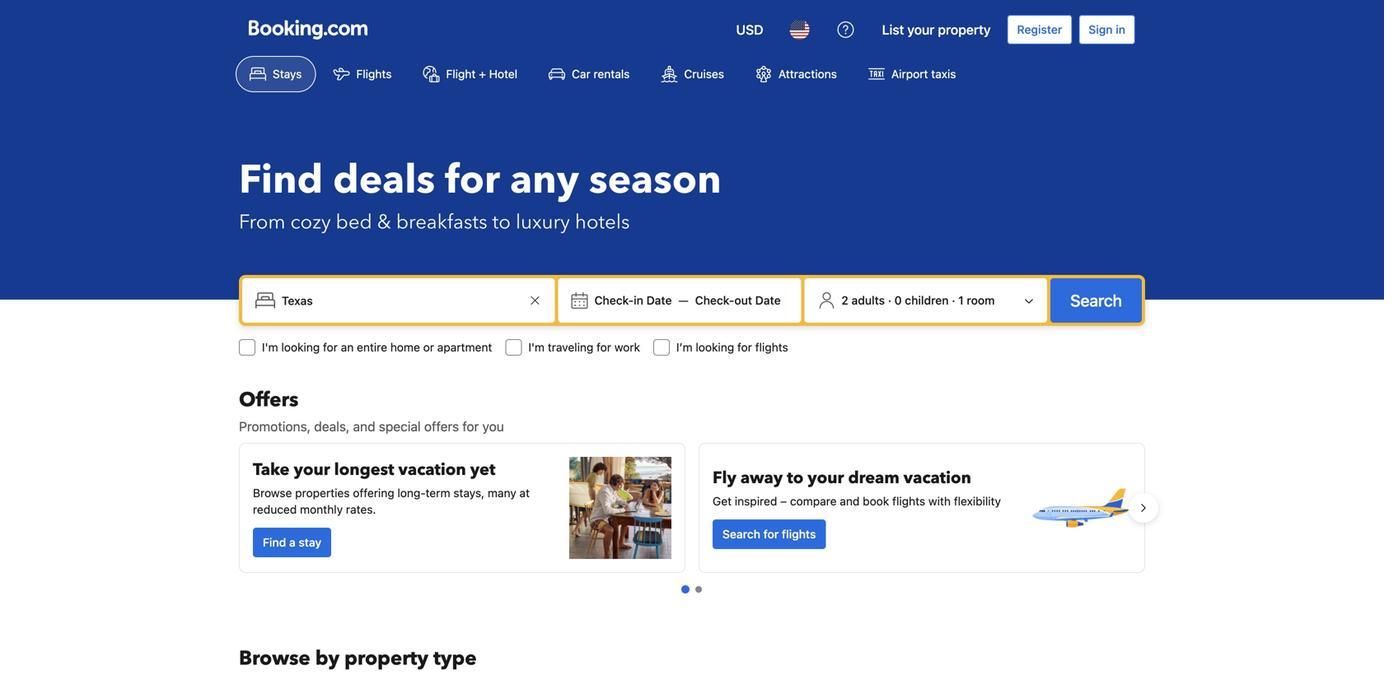 Task type: describe. For each thing, give the bounding box(es) containing it.
for down inspired
[[764, 528, 779, 542]]

property for your
[[938, 22, 991, 38]]

any
[[510, 153, 579, 207]]

check-in date — check-out date
[[595, 294, 781, 307]]

search for search for flights
[[723, 528, 761, 542]]

cruises
[[684, 67, 724, 81]]

usd button
[[727, 10, 774, 49]]

flexibility
[[954, 495, 1001, 509]]

rates.
[[346, 503, 376, 517]]

0 vertical spatial flights
[[756, 341, 789, 354]]

0
[[895, 294, 902, 307]]

special
[[379, 419, 421, 435]]

airport taxis link
[[855, 56, 971, 92]]

monthly
[[300, 503, 343, 517]]

to inside find deals for any season from cozy bed & breakfasts to luxury hotels
[[493, 209, 511, 236]]

region containing take your longest vacation yet
[[226, 437, 1159, 580]]

i'm
[[677, 341, 693, 354]]

stay
[[299, 536, 322, 550]]

dream
[[849, 467, 900, 490]]

main content containing offers
[[226, 387, 1159, 676]]

hotels
[[575, 209, 630, 236]]

find for a
[[263, 536, 286, 550]]

check-in date button
[[588, 286, 679, 316]]

out
[[735, 294, 753, 307]]

search for flights
[[723, 528, 816, 542]]

sign in link
[[1079, 15, 1136, 45]]

check-out date button
[[689, 286, 788, 316]]

looking for i'm
[[696, 341, 735, 354]]

airport
[[892, 67, 929, 81]]

get
[[713, 495, 732, 509]]

2 adults · 0 children · 1 room button
[[811, 285, 1041, 316]]

home
[[391, 341, 420, 354]]

yet
[[470, 459, 496, 482]]

for inside offers promotions, deals, and special offers for you
[[463, 419, 479, 435]]

fly away to your dream vacation image
[[1029, 457, 1132, 560]]

children
[[905, 294, 949, 307]]

take your longest vacation yet image
[[570, 457, 672, 560]]

and inside offers promotions, deals, and special offers for you
[[353, 419, 376, 435]]

search button
[[1051, 279, 1142, 323]]

sign in
[[1089, 23, 1126, 36]]

booking.com image
[[249, 20, 368, 40]]

1 vertical spatial browse
[[239, 646, 311, 673]]

i'm for i'm looking for an entire home or apartment
[[262, 341, 278, 354]]

flights link
[[319, 56, 406, 92]]

find a stay
[[263, 536, 322, 550]]

i'm looking for flights
[[677, 341, 789, 354]]

register
[[1018, 23, 1063, 36]]

rentals
[[594, 67, 630, 81]]

compare
[[790, 495, 837, 509]]

Where are you going? field
[[275, 286, 525, 316]]

at
[[520, 487, 530, 500]]

+
[[479, 67, 486, 81]]

stays,
[[454, 487, 485, 500]]

many
[[488, 487, 517, 500]]

your for list
[[908, 22, 935, 38]]

cozy
[[291, 209, 331, 236]]

1 · from the left
[[888, 294, 892, 307]]

and inside fly away to your dream vacation get inspired – compare and book flights with flexibility
[[840, 495, 860, 509]]

find for deals
[[239, 153, 323, 207]]

in for check-
[[634, 294, 644, 307]]

from
[[239, 209, 286, 236]]

type
[[434, 646, 477, 673]]

your inside fly away to your dream vacation get inspired – compare and book flights with flexibility
[[808, 467, 844, 490]]

2
[[842, 294, 849, 307]]

airport taxis
[[892, 67, 957, 81]]

list your property
[[882, 22, 991, 38]]

in for sign
[[1116, 23, 1126, 36]]

luxury
[[516, 209, 570, 236]]

season
[[589, 153, 722, 207]]

stays
[[273, 67, 302, 81]]

your for take
[[294, 459, 330, 482]]

2 check- from the left
[[695, 294, 735, 307]]

bed
[[336, 209, 372, 236]]

offers
[[424, 419, 459, 435]]

adults
[[852, 294, 885, 307]]

find a stay link
[[253, 528, 331, 558]]

entire
[[357, 341, 387, 354]]

i'm traveling for work
[[529, 341, 640, 354]]

stays link
[[236, 56, 316, 92]]

cruises link
[[647, 56, 738, 92]]

offers promotions, deals, and special offers for you
[[239, 387, 504, 435]]

flight + hotel
[[446, 67, 518, 81]]

take your longest vacation yet browse properties offering long-term stays, many at reduced monthly rates.
[[253, 459, 530, 517]]

for for flights
[[738, 341, 752, 354]]

for for any
[[445, 153, 500, 207]]

offering
[[353, 487, 395, 500]]

apartment
[[437, 341, 492, 354]]



Task type: locate. For each thing, give the bounding box(es) containing it.
0 horizontal spatial property
[[345, 646, 429, 673]]

1 horizontal spatial check-
[[695, 294, 735, 307]]

in right sign
[[1116, 23, 1126, 36]]

date left the —
[[647, 294, 672, 307]]

0 horizontal spatial and
[[353, 419, 376, 435]]

flight + hotel link
[[409, 56, 532, 92]]

list your property link
[[873, 10, 1001, 49]]

1 check- from the left
[[595, 294, 634, 307]]

and left book
[[840, 495, 860, 509]]

2 i'm from the left
[[529, 341, 545, 354]]

for up breakfasts in the top left of the page
[[445, 153, 500, 207]]

1 horizontal spatial date
[[756, 294, 781, 307]]

check- right the —
[[695, 294, 735, 307]]

breakfasts
[[396, 209, 488, 236]]

check- up work
[[595, 294, 634, 307]]

0 vertical spatial to
[[493, 209, 511, 236]]

1
[[959, 294, 964, 307]]

0 horizontal spatial vacation
[[399, 459, 466, 482]]

attractions
[[779, 67, 837, 81]]

0 vertical spatial property
[[938, 22, 991, 38]]

with
[[929, 495, 951, 509]]

0 horizontal spatial ·
[[888, 294, 892, 307]]

i'm looking for an entire home or apartment
[[262, 341, 492, 354]]

1 vertical spatial flights
[[893, 495, 926, 509]]

a
[[289, 536, 296, 550]]

room
[[967, 294, 995, 307]]

1 horizontal spatial and
[[840, 495, 860, 509]]

0 horizontal spatial check-
[[595, 294, 634, 307]]

an
[[341, 341, 354, 354]]

property up 'taxis'
[[938, 22, 991, 38]]

0 horizontal spatial date
[[647, 294, 672, 307]]

flight
[[446, 67, 476, 81]]

· left 1
[[952, 294, 956, 307]]

vacation up term
[[399, 459, 466, 482]]

0 horizontal spatial search
[[723, 528, 761, 542]]

your up properties
[[294, 459, 330, 482]]

to inside fly away to your dream vacation get inspired – compare and book flights with flexibility
[[787, 467, 804, 490]]

1 vertical spatial and
[[840, 495, 860, 509]]

long-
[[398, 487, 426, 500]]

1 vertical spatial to
[[787, 467, 804, 490]]

flights down compare at bottom right
[[782, 528, 816, 542]]

take
[[253, 459, 290, 482]]

property right by
[[345, 646, 429, 673]]

deals
[[333, 153, 435, 207]]

0 vertical spatial in
[[1116, 23, 1126, 36]]

for for work
[[597, 341, 612, 354]]

sign
[[1089, 23, 1113, 36]]

1 vertical spatial find
[[263, 536, 286, 550]]

book
[[863, 495, 890, 509]]

list
[[882, 22, 904, 38]]

·
[[888, 294, 892, 307], [952, 294, 956, 307]]

usd
[[736, 22, 764, 38]]

region
[[226, 437, 1159, 580]]

flights
[[356, 67, 392, 81]]

search
[[1071, 291, 1123, 310], [723, 528, 761, 542]]

search for search
[[1071, 291, 1123, 310]]

1 horizontal spatial to
[[787, 467, 804, 490]]

0 horizontal spatial i'm
[[262, 341, 278, 354]]

search for flights link
[[713, 520, 826, 550]]

for for an
[[323, 341, 338, 354]]

for
[[445, 153, 500, 207], [323, 341, 338, 354], [597, 341, 612, 354], [738, 341, 752, 354], [463, 419, 479, 435], [764, 528, 779, 542]]

fly away to your dream vacation get inspired – compare and book flights with flexibility
[[713, 467, 1001, 509]]

–
[[781, 495, 787, 509]]

find left a
[[263, 536, 286, 550]]

hotel
[[489, 67, 518, 81]]

browse inside take your longest vacation yet browse properties offering long-term stays, many at reduced monthly rates.
[[253, 487, 292, 500]]

inspired
[[735, 495, 778, 509]]

find inside find deals for any season from cozy bed & breakfasts to luxury hotels
[[239, 153, 323, 207]]

browse by property type
[[239, 646, 477, 673]]

your up compare at bottom right
[[808, 467, 844, 490]]

&
[[377, 209, 391, 236]]

i'm for i'm traveling for work
[[529, 341, 545, 354]]

looking right i'm
[[696, 341, 735, 354]]

browse up reduced
[[253, 487, 292, 500]]

for left an
[[323, 341, 338, 354]]

flights inside fly away to your dream vacation get inspired – compare and book flights with flexibility
[[893, 495, 926, 509]]

1 vertical spatial search
[[723, 528, 761, 542]]

register link
[[1008, 15, 1073, 45]]

looking for i'm
[[281, 341, 320, 354]]

1 date from the left
[[647, 294, 672, 307]]

in left the —
[[634, 294, 644, 307]]

property inside main content
[[345, 646, 429, 673]]

to up compare at bottom right
[[787, 467, 804, 490]]

browse
[[253, 487, 292, 500], [239, 646, 311, 673]]

1 vertical spatial property
[[345, 646, 429, 673]]

fly
[[713, 467, 737, 490]]

date right out
[[756, 294, 781, 307]]

· left 0
[[888, 294, 892, 307]]

reduced
[[253, 503, 297, 517]]

1 vertical spatial in
[[634, 294, 644, 307]]

and right deals,
[[353, 419, 376, 435]]

flights left with
[[893, 495, 926, 509]]

—
[[679, 294, 689, 307]]

car rentals link
[[535, 56, 644, 92]]

vacation inside fly away to your dream vacation get inspired – compare and book flights with flexibility
[[904, 467, 972, 490]]

1 horizontal spatial vacation
[[904, 467, 972, 490]]

in
[[1116, 23, 1126, 36], [634, 294, 644, 307]]

find deals for any season from cozy bed & breakfasts to luxury hotels
[[239, 153, 722, 236]]

flights
[[756, 341, 789, 354], [893, 495, 926, 509], [782, 528, 816, 542]]

search inside region
[[723, 528, 761, 542]]

0 vertical spatial and
[[353, 419, 376, 435]]

1 horizontal spatial looking
[[696, 341, 735, 354]]

1 horizontal spatial your
[[808, 467, 844, 490]]

progress bar
[[682, 586, 702, 594]]

to left luxury
[[493, 209, 511, 236]]

you
[[483, 419, 504, 435]]

date
[[647, 294, 672, 307], [756, 294, 781, 307]]

for down out
[[738, 341, 752, 354]]

1 horizontal spatial in
[[1116, 23, 1126, 36]]

2 vertical spatial flights
[[782, 528, 816, 542]]

0 vertical spatial find
[[239, 153, 323, 207]]

property for by
[[345, 646, 429, 673]]

2 · from the left
[[952, 294, 956, 307]]

1 i'm from the left
[[262, 341, 278, 354]]

flights down check-out date button
[[756, 341, 789, 354]]

2 horizontal spatial your
[[908, 22, 935, 38]]

0 horizontal spatial looking
[[281, 341, 320, 354]]

2 date from the left
[[756, 294, 781, 307]]

1 horizontal spatial ·
[[952, 294, 956, 307]]

longest
[[334, 459, 394, 482]]

away
[[741, 467, 783, 490]]

work
[[615, 341, 640, 354]]

traveling
[[548, 341, 594, 354]]

progress bar inside main content
[[682, 586, 702, 594]]

promotions,
[[239, 419, 311, 435]]

i'm
[[262, 341, 278, 354], [529, 341, 545, 354]]

taxis
[[932, 67, 957, 81]]

car
[[572, 67, 591, 81]]

your right list
[[908, 22, 935, 38]]

i'm up offers
[[262, 341, 278, 354]]

deals,
[[314, 419, 350, 435]]

for inside find deals for any season from cozy bed & breakfasts to luxury hotels
[[445, 153, 500, 207]]

0 vertical spatial search
[[1071, 291, 1123, 310]]

search inside button
[[1071, 291, 1123, 310]]

attractions link
[[742, 56, 851, 92]]

main content
[[226, 387, 1159, 676]]

by
[[315, 646, 340, 673]]

0 horizontal spatial in
[[634, 294, 644, 307]]

browse left by
[[239, 646, 311, 673]]

find up from
[[239, 153, 323, 207]]

offers
[[239, 387, 299, 414]]

2 adults · 0 children · 1 room
[[842, 294, 995, 307]]

1 horizontal spatial i'm
[[529, 341, 545, 354]]

for left you
[[463, 419, 479, 435]]

for left work
[[597, 341, 612, 354]]

and
[[353, 419, 376, 435], [840, 495, 860, 509]]

0 horizontal spatial your
[[294, 459, 330, 482]]

your inside take your longest vacation yet browse properties offering long-term stays, many at reduced monthly rates.
[[294, 459, 330, 482]]

2 looking from the left
[[696, 341, 735, 354]]

looking left an
[[281, 341, 320, 354]]

vacation inside take your longest vacation yet browse properties offering long-term stays, many at reduced monthly rates.
[[399, 459, 466, 482]]

check-
[[595, 294, 634, 307], [695, 294, 735, 307]]

find inside region
[[263, 536, 286, 550]]

looking
[[281, 341, 320, 354], [696, 341, 735, 354]]

1 horizontal spatial property
[[938, 22, 991, 38]]

vacation up with
[[904, 467, 972, 490]]

properties
[[295, 487, 350, 500]]

or
[[423, 341, 434, 354]]

find
[[239, 153, 323, 207], [263, 536, 286, 550]]

0 horizontal spatial to
[[493, 209, 511, 236]]

1 horizontal spatial search
[[1071, 291, 1123, 310]]

i'm left "traveling"
[[529, 341, 545, 354]]

1 looking from the left
[[281, 341, 320, 354]]

0 vertical spatial browse
[[253, 487, 292, 500]]



Task type: vqa. For each thing, say whether or not it's contained in the screenshot.
Flight + Hotel
yes



